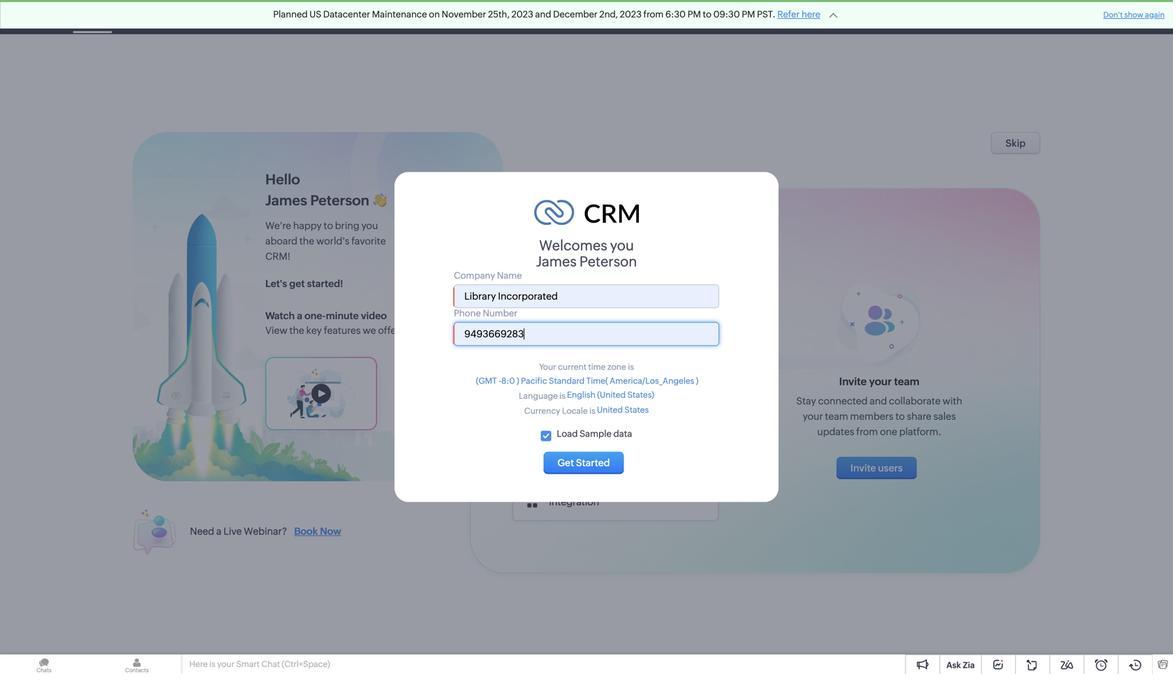Task type: locate. For each thing, give the bounding box(es) containing it.
) right "america/los_angeles"
[[696, 376, 699, 386]]

don't show again link
[[1104, 10, 1165, 19]]

team up zone
[[601, 318, 624, 329]]

features
[[324, 325, 361, 336]]

account
[[651, 407, 689, 418]]

to inside stay connected and collaborate with your team members to share sales updates from one platform.
[[896, 411, 905, 422]]

the down happy
[[300, 235, 315, 247]]

1 horizontal spatial peterson
[[580, 254, 637, 270]]

refer
[[778, 9, 800, 20]]

set
[[513, 242, 535, 258]]

1 vertical spatial the
[[290, 325, 305, 336]]

crm!
[[266, 251, 291, 262]]

0 horizontal spatial and
[[535, 9, 552, 20]]

data down the connect to your email account
[[614, 429, 633, 439]]

migrate your existing data
[[549, 452, 666, 463]]

2 2023 from the left
[[620, 9, 642, 20]]

collaborate
[[890, 395, 941, 406]]

1 horizontal spatial a
[[297, 310, 303, 321]]

1 horizontal spatial team
[[826, 411, 849, 422]]

states
[[625, 405, 649, 415]]

0 vertical spatial you
[[362, 220, 378, 231]]

you up make your crm smarter and more interactive
[[611, 238, 634, 254]]

chat
[[262, 660, 280, 669]]

live
[[224, 526, 242, 537]]

) right 8:0
[[517, 376, 520, 386]]

the for key
[[290, 325, 305, 336]]

(united
[[598, 390, 626, 400]]

a inside the watch a one-minute video view the key features we offer
[[297, 310, 303, 321]]

0 horizontal spatial from
[[644, 9, 664, 20]]

1 horizontal spatial data
[[646, 452, 666, 463]]

2 vertical spatial and
[[870, 395, 888, 406]]

james inside hello james peterson
[[266, 192, 307, 209]]

your up stay connected and collaborate with your team members to share sales updates from one platform.
[[870, 375, 892, 388]]

with
[[943, 395, 963, 406]]

the inside we're happy to bring you aboard the world's favorite crm!
[[300, 235, 315, 247]]

here
[[189, 660, 208, 669]]

peterson
[[310, 192, 370, 209], [580, 254, 637, 270]]

crm up smarter
[[592, 242, 624, 258]]

favorite
[[352, 235, 386, 247]]

0 horizontal spatial data
[[614, 429, 633, 439]]

0 horizontal spatial peterson
[[310, 192, 370, 209]]

invite left users
[[851, 462, 877, 474]]

meetings link
[[391, 0, 455, 34]]

to left share
[[896, 411, 905, 422]]

a left the one-
[[297, 310, 303, 321]]

1 vertical spatial peterson
[[580, 254, 637, 270]]

your right up
[[558, 242, 589, 258]]

1 horizontal spatial pm
[[742, 9, 756, 20]]

welcomes
[[540, 238, 608, 254]]

contacts image
[[93, 655, 181, 674]]

0 vertical spatial james
[[266, 192, 307, 209]]

planned
[[273, 9, 308, 20]]

1 vertical spatial from
[[857, 426, 879, 437]]

pm right 6:30
[[688, 9, 701, 20]]

data
[[614, 429, 633, 439], [646, 452, 666, 463]]

1 horizontal spatial you
[[611, 238, 634, 254]]

aboard
[[266, 235, 298, 247]]

1 horizontal spatial james
[[536, 254, 577, 270]]

1 vertical spatial data
[[646, 452, 666, 463]]

invite inside invite users button
[[851, 462, 877, 474]]

0 vertical spatial data
[[614, 429, 633, 439]]

crm down set up your crm
[[561, 267, 583, 278]]

world's
[[316, 235, 350, 247]]

0 vertical spatial crm
[[592, 242, 624, 258]]

stay connected and collaborate with your team members to share sales updates from one platform.
[[797, 395, 963, 437]]

0 vertical spatial a
[[297, 310, 303, 321]]

2 vertical spatial team
[[826, 411, 849, 422]]

english
[[567, 390, 596, 400]]

james
[[266, 192, 307, 209], [536, 254, 577, 270]]

load
[[557, 429, 578, 439]]

ask zia
[[947, 661, 975, 670]]

0 vertical spatial the
[[300, 235, 315, 247]]

from down members
[[857, 426, 879, 437]]

invite users
[[851, 462, 903, 474]]

0 vertical spatial invite
[[549, 318, 575, 329]]

1 horizontal spatial from
[[857, 426, 879, 437]]

and up members
[[870, 395, 888, 406]]

2 vertical spatial invite
[[851, 462, 877, 474]]

configure
[[549, 362, 595, 373]]

1 horizontal spatial crm
[[592, 242, 624, 258]]

to up world's
[[324, 220, 333, 231]]

09:30
[[714, 9, 740, 20]]

2 pm from the left
[[742, 9, 756, 20]]

don't
[[1104, 10, 1124, 19]]

1 horizontal spatial )
[[696, 376, 699, 386]]

from left 6:30
[[644, 9, 664, 20]]

updates
[[818, 426, 855, 437]]

integration
[[549, 496, 600, 508]]

0 horizontal spatial a
[[216, 526, 222, 537]]

is right here
[[210, 660, 216, 669]]

2023 right 25th,
[[512, 9, 534, 20]]

accounts
[[242, 12, 285, 23]]

1 horizontal spatial invite your team
[[840, 375, 920, 388]]

0 horizontal spatial pm
[[688, 9, 701, 20]]

0 horizontal spatial james
[[266, 192, 307, 209]]

0 vertical spatial from
[[644, 9, 664, 20]]

the inside the watch a one-minute video view the key features we offer
[[290, 325, 305, 336]]

you up favorite
[[362, 220, 378, 231]]

book
[[294, 526, 318, 537]]

team inside stay connected and collaborate with your team members to share sales updates from one platform.
[[826, 411, 849, 422]]

signals element
[[991, 0, 1017, 34]]

invite your team
[[549, 318, 624, 329], [840, 375, 920, 388]]

your inside stay connected and collaborate with your team members to share sales updates from one platform.
[[803, 411, 824, 422]]

(ctrl+space)
[[282, 660, 330, 669]]

from for 2023
[[644, 9, 664, 20]]

upgrade
[[856, 17, 896, 27]]

0 horizontal spatial )
[[517, 376, 520, 386]]

your left the smart
[[217, 660, 235, 669]]

2023 right 2nd,
[[620, 9, 642, 20]]

2 horizontal spatial and
[[870, 395, 888, 406]]

1 vertical spatial you
[[611, 238, 634, 254]]

and
[[535, 9, 552, 20], [622, 267, 640, 278], [870, 395, 888, 406]]

don't show again
[[1104, 10, 1165, 19]]

invite your team up stay connected and collaborate with your team members to share sales updates from one platform.
[[840, 375, 920, 388]]

create menu element
[[928, 0, 962, 34]]

setup element
[[1075, 0, 1103, 34]]

your
[[539, 362, 557, 372]]

None text field
[[454, 285, 720, 308], [454, 322, 720, 346], [454, 285, 720, 308], [454, 322, 720, 346]]

0 vertical spatial peterson
[[310, 192, 370, 209]]

your up time
[[577, 318, 598, 329]]

1 horizontal spatial 2023
[[620, 9, 642, 20]]

team
[[601, 318, 624, 329], [895, 375, 920, 388], [826, 411, 849, 422]]

from for updates
[[857, 426, 879, 437]]

2 horizontal spatial team
[[895, 375, 920, 388]]

analytics
[[569, 12, 611, 23]]

you inside welcomes you james peterson
[[611, 238, 634, 254]]

let's get started!
[[266, 278, 344, 289]]

your down (united
[[602, 407, 622, 418]]

and left the more
[[622, 267, 640, 278]]

team up collaborate
[[895, 375, 920, 388]]

team up the updates
[[826, 411, 849, 422]]

skip
[[1006, 138, 1026, 149]]

services
[[696, 12, 735, 23]]

hello james peterson
[[266, 172, 370, 209]]

1 vertical spatial crm
[[561, 267, 583, 278]]

your
[[558, 242, 589, 258], [539, 267, 559, 278], [577, 318, 598, 329], [597, 362, 617, 373], [870, 375, 892, 388], [602, 407, 622, 418], [803, 411, 824, 422], [586, 452, 607, 463], [217, 660, 235, 669]]

invite up connected
[[840, 375, 867, 388]]

0 horizontal spatial you
[[362, 220, 378, 231]]

your down stay
[[803, 411, 824, 422]]

1 vertical spatial james
[[536, 254, 577, 270]]

from inside stay connected and collaborate with your team members to share sales updates from one platform.
[[857, 426, 879, 437]]

time
[[589, 362, 606, 372]]

the left key
[[290, 325, 305, 336]]

0 vertical spatial invite your team
[[549, 318, 624, 329]]

datacenter
[[323, 9, 370, 20]]

0 horizontal spatial team
[[601, 318, 624, 329]]

more
[[642, 267, 665, 278]]

to
[[703, 9, 712, 20], [324, 220, 333, 231], [591, 407, 600, 418], [896, 411, 905, 422]]

data right existing
[[646, 452, 666, 463]]

invite
[[549, 318, 575, 329], [840, 375, 867, 388], [851, 462, 877, 474]]

and left december
[[535, 9, 552, 20]]

invite your team up time
[[549, 318, 624, 329]]

book now link
[[287, 526, 342, 537]]

1 vertical spatial and
[[622, 267, 640, 278]]

1 ) from the left
[[517, 376, 520, 386]]

load sample data
[[557, 429, 633, 439]]

2023
[[512, 9, 534, 20], [620, 9, 642, 20]]

1 vertical spatial a
[[216, 526, 222, 537]]

2nd,
[[600, 9, 618, 20]]

your current time zone is (gmt -8:0 ) pacific standard time( america/los_angeles ) language is english (united states) currency locale is united states
[[476, 362, 699, 416]]

get
[[289, 278, 305, 289]]

peterson inside welcomes you james peterson
[[580, 254, 637, 270]]

james inside welcomes you james peterson
[[536, 254, 577, 270]]

crm image
[[535, 200, 639, 225]]

is left united
[[590, 406, 596, 416]]

0 horizontal spatial 2023
[[512, 9, 534, 20]]

1 vertical spatial team
[[895, 375, 920, 388]]

invite up current at the left bottom of page
[[549, 318, 575, 329]]

reports link
[[500, 0, 558, 34]]

None button
[[544, 452, 624, 474]]

a left live
[[216, 526, 222, 537]]

pm left pst.
[[742, 9, 756, 20]]

platform.
[[900, 426, 942, 437]]



Task type: describe. For each thing, give the bounding box(es) containing it.
time(
[[587, 376, 608, 386]]

you inside we're happy to bring you aboard the world's favorite crm!
[[362, 220, 378, 231]]

(GMT -8:0 ) Pacific Standard Time( America/Los_Angeles ) field
[[475, 374, 699, 386]]

tasks link
[[344, 0, 391, 34]]

again
[[1146, 10, 1165, 19]]

refer here link
[[778, 9, 821, 20]]

English (United States) field
[[566, 388, 655, 400]]

0 horizontal spatial crm
[[561, 267, 583, 278]]

configure your deals pipeline
[[549, 362, 682, 373]]

stay
[[797, 395, 817, 406]]

0 horizontal spatial invite your team
[[549, 318, 624, 329]]

now
[[320, 526, 342, 537]]

email
[[624, 407, 649, 418]]

your down up
[[539, 267, 559, 278]]

ask
[[947, 661, 962, 670]]

interactive
[[667, 267, 716, 278]]

to left 09:30
[[703, 9, 712, 20]]

video
[[361, 310, 387, 321]]

united
[[597, 405, 623, 415]]

8:0
[[502, 376, 515, 386]]

your down sample
[[586, 452, 607, 463]]

view
[[266, 325, 288, 336]]

a for live
[[216, 526, 222, 537]]

peterson inside hello james peterson
[[310, 192, 370, 209]]

offer
[[378, 325, 400, 336]]

projects link
[[746, 0, 805, 34]]

1 2023 from the left
[[512, 9, 534, 20]]

show
[[1125, 10, 1144, 19]]

let's
[[266, 278, 287, 289]]

share
[[907, 411, 932, 422]]

pacific
[[521, 376, 547, 386]]

0 vertical spatial and
[[535, 9, 552, 20]]

-
[[499, 376, 502, 386]]

invite users button
[[837, 457, 917, 479]]

smart
[[236, 660, 260, 669]]

United States field
[[596, 403, 649, 415]]

locale
[[562, 406, 588, 416]]

we
[[363, 325, 376, 336]]

meetings
[[402, 12, 444, 23]]

members
[[851, 411, 894, 422]]

connected
[[819, 395, 868, 406]]

your up time(
[[597, 362, 617, 373]]

to right locale
[[591, 407, 600, 418]]

products
[[633, 12, 674, 23]]

maintenance
[[372, 9, 427, 20]]

december
[[553, 9, 598, 20]]

sample
[[580, 429, 612, 439]]

search element
[[962, 0, 991, 34]]

pipeline
[[645, 362, 682, 373]]

connect
[[549, 407, 589, 418]]

the for world's
[[300, 235, 315, 247]]

profile element
[[1103, 0, 1142, 34]]

pst.
[[758, 9, 776, 20]]

and inside stay connected and collaborate with your team members to share sales updates from one platform.
[[870, 395, 888, 406]]

migrate
[[549, 452, 584, 463]]

zia
[[963, 661, 975, 670]]

users
[[879, 462, 903, 474]]

sales
[[934, 411, 957, 422]]

hello
[[266, 172, 300, 188]]

1 pm from the left
[[688, 9, 701, 20]]

one
[[881, 426, 898, 437]]

webinar?
[[244, 526, 287, 537]]

started!
[[307, 278, 344, 289]]

language
[[519, 391, 558, 401]]

zone
[[608, 362, 627, 372]]

minute
[[326, 310, 359, 321]]

products link
[[622, 0, 685, 34]]

connect to your email account
[[549, 407, 689, 418]]

analytics link
[[558, 0, 622, 34]]

2 ) from the left
[[696, 376, 699, 386]]

skip button
[[992, 132, 1041, 154]]

services link
[[685, 0, 746, 34]]

planned us datacenter maintenance on november 25th, 2023 and december 2nd, 2023 from 6:30 pm to 09:30 pm pst. refer here
[[273, 9, 821, 20]]

on
[[429, 9, 440, 20]]

marketplace element
[[1046, 0, 1075, 34]]

chats image
[[0, 655, 88, 674]]

(gmt
[[476, 376, 497, 386]]

here is your smart chat (ctrl+space)
[[189, 660, 330, 669]]

we're happy to bring you aboard the world's favorite crm!
[[266, 220, 386, 262]]

america/los_angeles
[[610, 376, 695, 386]]

a for one-
[[297, 310, 303, 321]]

profile image
[[1111, 6, 1133, 28]]

current
[[558, 362, 587, 372]]

deals
[[619, 362, 644, 373]]

us
[[310, 9, 322, 20]]

1 vertical spatial invite
[[840, 375, 867, 388]]

need
[[190, 526, 214, 537]]

one-
[[305, 310, 326, 321]]

to inside we're happy to bring you aboard the world's favorite crm!
[[324, 220, 333, 231]]

up
[[538, 242, 555, 258]]

1 vertical spatial invite your team
[[840, 375, 920, 388]]

deals link
[[296, 0, 344, 34]]

0 vertical spatial team
[[601, 318, 624, 329]]

need a live webinar? book now
[[190, 526, 342, 537]]

november
[[442, 9, 486, 20]]

watch
[[266, 310, 295, 321]]

we're
[[266, 220, 291, 231]]

1 horizontal spatial and
[[622, 267, 640, 278]]

states)
[[628, 390, 655, 400]]

is right zone
[[628, 362, 634, 372]]

is down standard
[[560, 391, 566, 401]]

reports
[[511, 12, 547, 23]]

welcomes you james peterson
[[536, 238, 637, 270]]

existing
[[609, 452, 644, 463]]



Task type: vqa. For each thing, say whether or not it's contained in the screenshot.


